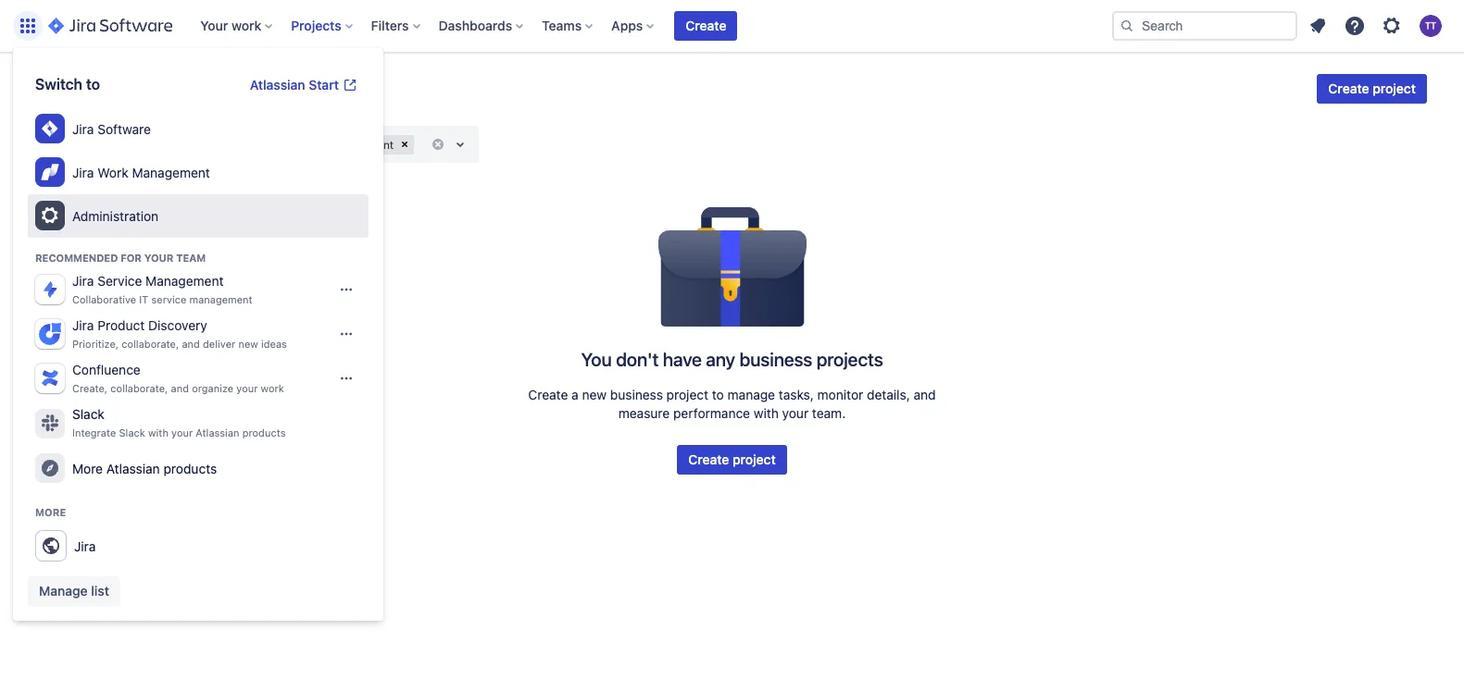 Task type: describe. For each thing, give the bounding box(es) containing it.
new inside create a new business project to manage tasks, monitor details, and measure performance with your team.
[[582, 387, 607, 403]]

confluence create, collaborate, and organize your work
[[72, 362, 284, 395]]

1 horizontal spatial slack
[[119, 427, 145, 439]]

1 horizontal spatial project
[[733, 452, 776, 468]]

jira work management link
[[28, 151, 369, 194]]

Search field
[[1112, 11, 1297, 41]]

1 horizontal spatial create project
[[1328, 81, 1416, 96]]

organize
[[192, 383, 234, 395]]

don't
[[616, 349, 659, 371]]

jira inside jira product discovery prioritize, collaborate, and deliver new ideas
[[72, 318, 94, 334]]

jira down the jira software
[[72, 164, 94, 180]]

2 vertical spatial atlassian
[[106, 461, 160, 477]]

and inside jira product discovery prioritize, collaborate, and deliver new ideas
[[182, 338, 200, 350]]

jira software
[[72, 121, 151, 137]]

switch to
[[35, 76, 100, 93]]

your work
[[200, 18, 261, 33]]

management
[[189, 294, 252, 306]]

a
[[572, 387, 579, 403]]

atlassian start
[[250, 77, 339, 93]]

jira up manage list
[[74, 539, 96, 554]]

team
[[176, 252, 206, 264]]

you don't have any business projects
[[581, 349, 883, 371]]

confluence options menu image
[[339, 371, 354, 386]]

1 vertical spatial create project button
[[677, 446, 787, 475]]

notifications image
[[1307, 15, 1329, 37]]

collaborate, inside jira product discovery prioritize, collaborate, and deliver new ideas
[[121, 338, 179, 350]]

with inside slack integrate slack with your atlassian products
[[148, 427, 168, 439]]

apps
[[611, 18, 643, 33]]

create down help icon
[[1328, 81, 1369, 96]]

administration link
[[28, 194, 369, 238]]

clear image
[[397, 137, 412, 152]]

0 vertical spatial slack
[[72, 407, 105, 422]]

switch
[[35, 76, 82, 93]]

create,
[[72, 383, 108, 395]]

service
[[97, 273, 142, 289]]

0 vertical spatial atlassian
[[250, 77, 305, 93]]

recommended
[[35, 252, 118, 264]]

0 vertical spatial business
[[739, 349, 812, 371]]

help image
[[1344, 15, 1366, 37]]

with inside create a new business project to manage tasks, monitor details, and measure performance with your team.
[[754, 406, 779, 422]]

your inside your work popup button
[[200, 18, 228, 33]]

recommended for your team
[[35, 252, 206, 264]]

your profile and settings image
[[1420, 15, 1442, 37]]

team.
[[812, 406, 846, 422]]

teams button
[[536, 11, 600, 41]]

to inside create a new business project to manage tasks, monitor details, and measure performance with your team.
[[712, 387, 724, 403]]

start
[[309, 77, 339, 93]]

and inside create a new business project to manage tasks, monitor details, and measure performance with your team.
[[914, 387, 936, 403]]

your inside create a new business project to manage tasks, monitor details, and measure performance with your team.
[[782, 406, 809, 422]]

products inside more atlassian products link
[[163, 461, 217, 477]]

administration
[[72, 208, 159, 224]]

discovery
[[148, 318, 207, 334]]

it
[[139, 294, 148, 306]]

settings image inside administration link
[[39, 205, 61, 227]]

performance
[[673, 406, 750, 422]]

atlassian start link
[[239, 70, 369, 100]]

work inside the confluence create, collaborate, and organize your work
[[261, 383, 284, 395]]

work inside 'link'
[[97, 164, 128, 180]]

0 vertical spatial to
[[86, 76, 100, 93]]



Task type: locate. For each thing, give the bounding box(es) containing it.
atlassian inside slack integrate slack with your atlassian products
[[196, 427, 239, 439]]

projects button
[[285, 11, 360, 41]]

your work button
[[195, 11, 280, 41]]

new
[[238, 338, 258, 350], [582, 387, 607, 403]]

slack
[[72, 407, 105, 422], [119, 427, 145, 439]]

collaborate, down confluence
[[111, 383, 168, 395]]

0 horizontal spatial create project button
[[677, 446, 787, 475]]

0 vertical spatial products
[[242, 427, 286, 439]]

1 horizontal spatial to
[[712, 387, 724, 403]]

your up more atlassian products link
[[171, 427, 193, 439]]

0 vertical spatial project
[[1373, 81, 1416, 96]]

create left a
[[528, 387, 568, 403]]

your right organize
[[236, 383, 258, 395]]

create
[[686, 18, 727, 33], [1328, 81, 1369, 96], [528, 387, 568, 403], [688, 452, 729, 468]]

0 horizontal spatial more
[[35, 507, 66, 519]]

products
[[242, 427, 286, 439], [163, 461, 217, 477]]

slack up integrate
[[72, 407, 105, 422]]

1 vertical spatial with
[[148, 427, 168, 439]]

your
[[200, 18, 228, 33], [144, 252, 174, 264]]

1 vertical spatial jira work management
[[72, 164, 210, 180]]

to
[[86, 76, 100, 93], [712, 387, 724, 403]]

0 vertical spatial settings image
[[1381, 15, 1403, 37]]

with
[[754, 406, 779, 422], [148, 427, 168, 439]]

0 horizontal spatial products
[[163, 461, 217, 477]]

0 horizontal spatial to
[[86, 76, 100, 93]]

jira work management down software
[[72, 164, 210, 180]]

apps button
[[606, 11, 662, 41]]

open image
[[449, 133, 471, 156]]

1 vertical spatial settings image
[[39, 205, 61, 227]]

1 vertical spatial projects
[[37, 76, 116, 102]]

integrate
[[72, 427, 116, 439]]

create a new business project to manage tasks, monitor details, and measure performance with your team.
[[528, 387, 936, 422]]

0 horizontal spatial atlassian
[[106, 461, 160, 477]]

more up manage
[[35, 507, 66, 519]]

product
[[97, 318, 145, 334]]

tasks,
[[779, 387, 814, 403]]

1 vertical spatial new
[[582, 387, 607, 403]]

primary element
[[11, 0, 1112, 52]]

new right a
[[582, 387, 607, 403]]

jira service management collaborative it service management
[[72, 273, 252, 306]]

dashboards button
[[433, 11, 531, 41]]

jira software link
[[28, 107, 369, 151]]

search image
[[1120, 19, 1134, 33]]

0 vertical spatial more
[[72, 461, 103, 477]]

monitor
[[817, 387, 863, 403]]

to right 'switch'
[[86, 76, 100, 93]]

new inside jira product discovery prioritize, collaborate, and deliver new ideas
[[238, 338, 258, 350]]

filters button
[[365, 11, 427, 41]]

2 horizontal spatial your
[[782, 406, 809, 422]]

your inside the confluence create, collaborate, and organize your work
[[236, 383, 258, 395]]

1 vertical spatial collaborate,
[[111, 383, 168, 395]]

2 vertical spatial your
[[171, 427, 193, 439]]

more down integrate
[[72, 461, 103, 477]]

0 vertical spatial collaborate,
[[121, 338, 179, 350]]

filters
[[371, 18, 409, 33]]

jira product discovery options menu image
[[339, 327, 354, 342]]

products up more atlassian products link
[[242, 427, 286, 439]]

0 horizontal spatial work
[[97, 164, 128, 180]]

jira link
[[28, 524, 369, 570]]

jira down recommended
[[72, 273, 94, 289]]

0 vertical spatial with
[[754, 406, 779, 422]]

your down tasks,
[[782, 406, 809, 422]]

1 horizontal spatial more
[[72, 461, 103, 477]]

create project button
[[1317, 74, 1427, 104], [677, 446, 787, 475]]

manage
[[728, 387, 775, 403]]

measure
[[618, 406, 670, 422]]

manage list link
[[28, 577, 120, 607]]

2 vertical spatial management
[[146, 273, 224, 289]]

work inside popup button
[[231, 18, 261, 33]]

more
[[72, 461, 103, 477], [35, 507, 66, 519]]

management
[[326, 138, 394, 151], [132, 164, 210, 180], [146, 273, 224, 289]]

1 vertical spatial management
[[132, 164, 210, 180]]

settings image
[[1381, 15, 1403, 37], [39, 205, 61, 227]]

1 vertical spatial slack
[[119, 427, 145, 439]]

management down "jira software" link
[[132, 164, 210, 180]]

software
[[97, 121, 151, 137]]

appswitcher icon image
[[17, 15, 39, 37]]

service
[[151, 294, 186, 306]]

jira left software
[[72, 121, 94, 137]]

create project
[[1328, 81, 1416, 96], [688, 452, 776, 468]]

more atlassian products link
[[28, 447, 369, 491]]

1 vertical spatial atlassian
[[196, 427, 239, 439]]

dashboards
[[439, 18, 512, 33]]

work down the atlassian start link
[[296, 138, 323, 151]]

slack integrate slack with your atlassian products
[[72, 407, 286, 439]]

1 horizontal spatial products
[[242, 427, 286, 439]]

you
[[581, 349, 612, 371]]

1 vertical spatial project
[[666, 387, 709, 403]]

and inside the confluence create, collaborate, and organize your work
[[171, 383, 189, 395]]

atlassian down integrate
[[106, 461, 160, 477]]

jira service management options menu image
[[339, 283, 354, 297]]

1 horizontal spatial with
[[754, 406, 779, 422]]

banner
[[0, 0, 1464, 52]]

more atlassian products
[[72, 461, 217, 477]]

deliver
[[203, 338, 235, 350]]

2 vertical spatial project
[[733, 452, 776, 468]]

details,
[[867, 387, 910, 403]]

1 vertical spatial more
[[35, 507, 66, 519]]

jira work management down the start
[[274, 138, 394, 151]]

and left organize
[[171, 383, 189, 395]]

create inside create a new business project to manage tasks, monitor details, and measure performance with your team.
[[528, 387, 568, 403]]

banner containing your work
[[0, 0, 1464, 52]]

settings image right help icon
[[1381, 15, 1403, 37]]

atlassian left the start
[[250, 77, 305, 93]]

products inside slack integrate slack with your atlassian products
[[242, 427, 286, 439]]

create down performance
[[688, 452, 729, 468]]

and down discovery at the left of page
[[182, 338, 200, 350]]

project
[[1373, 81, 1416, 96], [666, 387, 709, 403], [733, 452, 776, 468]]

1 horizontal spatial atlassian
[[196, 427, 239, 439]]

products down slack integrate slack with your atlassian products
[[163, 461, 217, 477]]

0 horizontal spatial projects
[[37, 76, 116, 102]]

teams
[[542, 18, 582, 33]]

business inside create a new business project to manage tasks, monitor details, and measure performance with your team.
[[610, 387, 663, 403]]

1 vertical spatial work
[[261, 383, 284, 395]]

confluence
[[72, 362, 141, 378]]

0 vertical spatial work
[[231, 18, 261, 33]]

manage list
[[39, 584, 109, 599]]

0 horizontal spatial settings image
[[39, 205, 61, 227]]

jira software image
[[48, 15, 172, 37], [48, 15, 172, 37]]

None text field
[[39, 132, 220, 157]]

create project down help icon
[[1328, 81, 1416, 96]]

with up more atlassian products
[[148, 427, 168, 439]]

management down team on the left of the page
[[146, 273, 224, 289]]

0 vertical spatial create project
[[1328, 81, 1416, 96]]

0 horizontal spatial project
[[666, 387, 709, 403]]

management left clear image
[[326, 138, 394, 151]]

create project button down performance
[[677, 446, 787, 475]]

1 vertical spatial your
[[782, 406, 809, 422]]

your
[[236, 383, 258, 395], [782, 406, 809, 422], [171, 427, 193, 439]]

0 vertical spatial work
[[296, 138, 323, 151]]

0 vertical spatial projects
[[291, 18, 341, 33]]

0 horizontal spatial slack
[[72, 407, 105, 422]]

1 horizontal spatial business
[[739, 349, 812, 371]]

1 vertical spatial your
[[144, 252, 174, 264]]

0 horizontal spatial new
[[238, 338, 258, 350]]

jira down atlassian start
[[274, 138, 293, 151]]

new left the ideas
[[238, 338, 258, 350]]

0 horizontal spatial with
[[148, 427, 168, 439]]

jira
[[72, 121, 94, 137], [274, 138, 293, 151], [72, 164, 94, 180], [72, 273, 94, 289], [72, 318, 94, 334], [74, 539, 96, 554]]

0 horizontal spatial jira work management
[[72, 164, 210, 180]]

jira work management inside 'link'
[[72, 164, 210, 180]]

clear image
[[431, 137, 445, 152]]

2 horizontal spatial project
[[1373, 81, 1416, 96]]

list
[[91, 584, 109, 599]]

projects up the start
[[291, 18, 341, 33]]

1 horizontal spatial your
[[236, 383, 258, 395]]

1 vertical spatial work
[[97, 164, 128, 180]]

0 vertical spatial create project button
[[1317, 74, 1427, 104]]

1 horizontal spatial create project button
[[1317, 74, 1427, 104]]

more for more
[[35, 507, 66, 519]]

0 vertical spatial new
[[238, 338, 258, 350]]

with down manage
[[754, 406, 779, 422]]

work down the ideas
[[261, 383, 284, 395]]

1 vertical spatial to
[[712, 387, 724, 403]]

management inside 'link'
[[132, 164, 210, 180]]

1 vertical spatial create project
[[688, 452, 776, 468]]

collaborate,
[[121, 338, 179, 350], [111, 383, 168, 395]]

prioritize,
[[72, 338, 119, 350]]

0 horizontal spatial business
[[610, 387, 663, 403]]

create button
[[675, 11, 738, 41]]

1 horizontal spatial settings image
[[1381, 15, 1403, 37]]

ideas
[[261, 338, 287, 350]]

manage
[[39, 584, 88, 599]]

work
[[296, 138, 323, 151], [97, 164, 128, 180]]

1 horizontal spatial jira work management
[[274, 138, 394, 151]]

work down the jira software
[[97, 164, 128, 180]]

work
[[231, 18, 261, 33], [261, 383, 284, 395]]

collaborative
[[72, 294, 136, 306]]

0 vertical spatial jira work management
[[274, 138, 394, 151]]

to up performance
[[712, 387, 724, 403]]

and
[[182, 338, 200, 350], [171, 383, 189, 395], [914, 387, 936, 403]]

create project button down help icon
[[1317, 74, 1427, 104]]

create inside button
[[686, 18, 727, 33]]

1 vertical spatial products
[[163, 461, 217, 477]]

create project down performance
[[688, 452, 776, 468]]

business up measure
[[610, 387, 663, 403]]

project inside create a new business project to manage tasks, monitor details, and measure performance with your team.
[[666, 387, 709, 403]]

2 horizontal spatial atlassian
[[250, 77, 305, 93]]

atlassian
[[250, 77, 305, 93], [196, 427, 239, 439], [106, 461, 160, 477]]

0 horizontal spatial your
[[144, 252, 174, 264]]

for
[[120, 252, 142, 264]]

projects up the jira software
[[37, 76, 116, 102]]

business
[[739, 349, 812, 371], [610, 387, 663, 403]]

management inside jira service management collaborative it service management
[[146, 273, 224, 289]]

settings image up recommended
[[39, 205, 61, 227]]

projects
[[291, 18, 341, 33], [37, 76, 116, 102]]

projects inside popup button
[[291, 18, 341, 33]]

have
[[663, 349, 702, 371]]

more for more atlassian products
[[72, 461, 103, 477]]

jira inside jira service management collaborative it service management
[[72, 273, 94, 289]]

1 horizontal spatial projects
[[291, 18, 341, 33]]

your inside slack integrate slack with your atlassian products
[[171, 427, 193, 439]]

collaborate, down discovery at the left of page
[[121, 338, 179, 350]]

0 vertical spatial management
[[326, 138, 394, 151]]

jira up the prioritize,
[[72, 318, 94, 334]]

0 horizontal spatial create project
[[688, 452, 776, 468]]

0 vertical spatial your
[[200, 18, 228, 33]]

0 horizontal spatial your
[[171, 427, 193, 439]]

any
[[706, 349, 735, 371]]

projects
[[817, 349, 883, 371]]

1 horizontal spatial work
[[296, 138, 323, 151]]

business up tasks,
[[739, 349, 812, 371]]

atlassian up more atlassian products link
[[196, 427, 239, 439]]

create right apps dropdown button
[[686, 18, 727, 33]]

jira work management
[[274, 138, 394, 151], [72, 164, 210, 180]]

collaborate, inside the confluence create, collaborate, and organize your work
[[111, 383, 168, 395]]

1 horizontal spatial new
[[582, 387, 607, 403]]

0 vertical spatial your
[[236, 383, 258, 395]]

and right details,
[[914, 387, 936, 403]]

1 horizontal spatial your
[[200, 18, 228, 33]]

slack up more atlassian products
[[119, 427, 145, 439]]

jira product discovery prioritize, collaborate, and deliver new ideas
[[72, 318, 287, 350]]

work up atlassian start
[[231, 18, 261, 33]]

1 vertical spatial business
[[610, 387, 663, 403]]



Task type: vqa. For each thing, say whether or not it's contained in the screenshot.
right More
yes



